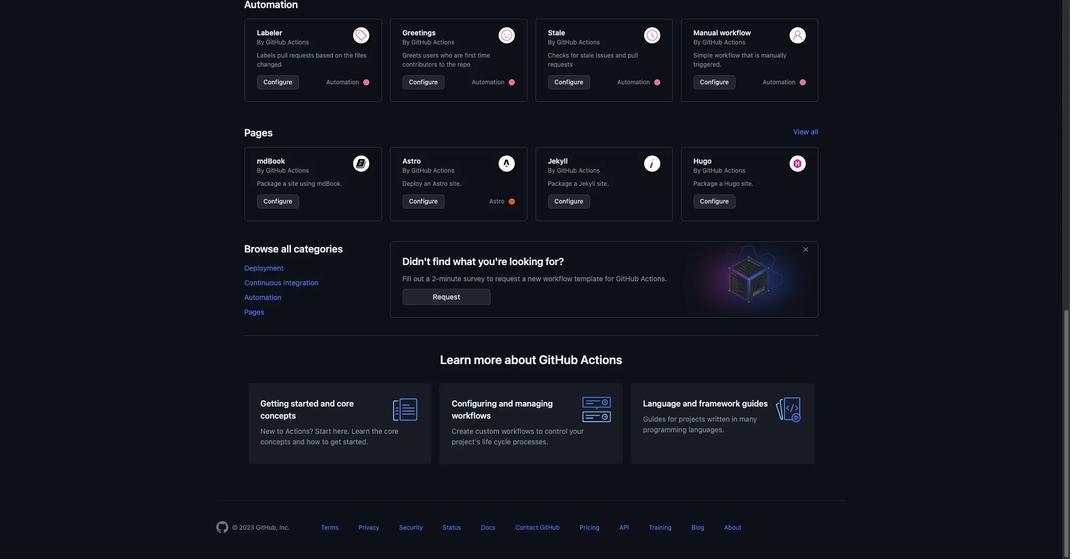 Task type: locate. For each thing, give the bounding box(es) containing it.
configure for astro
[[409, 198, 438, 205]]

triggered.
[[694, 61, 722, 68]]

1 horizontal spatial requests
[[548, 61, 573, 68]]

configure link down checks
[[548, 75, 590, 89]]

github down 'mdbook'
[[266, 167, 286, 174]]

1 vertical spatial jekyll
[[579, 180, 596, 188]]

automation for greetings
[[472, 78, 505, 86]]

by up package a jekyll site.
[[548, 167, 556, 174]]

2 vertical spatial the
[[372, 427, 383, 436]]

requests down checks
[[548, 61, 573, 68]]

workflows inside configuring and managing workflows
[[452, 412, 491, 421]]

in
[[732, 415, 738, 424]]

pages up 'mdbook'
[[244, 127, 273, 139]]

2 horizontal spatial package
[[694, 180, 718, 188]]

guides for projects written in many programming languages.
[[644, 415, 758, 434]]

2 site. from the left
[[597, 180, 610, 188]]

find
[[433, 256, 451, 267]]

0 vertical spatial requests
[[290, 52, 314, 59]]

0 vertical spatial core
[[337, 399, 354, 409]]

1 horizontal spatial core
[[384, 427, 399, 436]]

by for astro
[[403, 167, 410, 174]]

0 vertical spatial concepts
[[261, 412, 296, 421]]

0 vertical spatial pages
[[244, 127, 273, 139]]

1 horizontal spatial hugo
[[725, 180, 740, 188]]

automation for manual workflow
[[763, 78, 796, 86]]

github inside the manual workflow by               github actions
[[703, 38, 723, 46]]

automation down checks for stale issues and pull requests
[[618, 78, 651, 86]]

package down 'mdbook'
[[257, 180, 281, 188]]

and right issues in the top of the page
[[616, 52, 627, 59]]

astro up deploy
[[403, 157, 421, 165]]

site. right an
[[450, 180, 462, 188]]

configure down triggered.
[[701, 78, 729, 86]]

site. for astro
[[450, 180, 462, 188]]

0 horizontal spatial learn
[[352, 427, 370, 436]]

package down hugo by               github actions
[[694, 180, 718, 188]]

0 horizontal spatial core
[[337, 399, 354, 409]]

jekyll
[[548, 157, 568, 165], [579, 180, 596, 188]]

2 package from the left
[[548, 180, 573, 188]]

by down 'mdbook'
[[257, 167, 264, 174]]

pull inside checks for stale issues and pull requests
[[628, 52, 639, 59]]

repo
[[458, 61, 471, 68]]

concepts down getting
[[261, 412, 296, 421]]

actions inside labeler by               github actions
[[288, 38, 309, 46]]

astro right an
[[433, 180, 448, 188]]

configure down checks
[[555, 78, 584, 86]]

0 vertical spatial all
[[812, 127, 819, 136]]

for up 'programming'
[[668, 415, 677, 424]]

started.
[[343, 438, 369, 446]]

a for hugo
[[720, 180, 723, 188]]

2 horizontal spatial site.
[[742, 180, 754, 188]]

workflow for simple
[[715, 52, 741, 59]]

0 horizontal spatial jekyll
[[548, 157, 568, 165]]

learn
[[441, 353, 472, 367], [352, 427, 370, 436]]

by down labeler
[[257, 38, 264, 46]]

2 pull from the left
[[628, 52, 639, 59]]

configure link for stale
[[548, 75, 590, 89]]

github up an
[[412, 167, 432, 174]]

workflow up that
[[720, 28, 752, 37]]

github inside jekyll by               github actions
[[557, 167, 577, 174]]

automation
[[327, 78, 359, 86], [472, 78, 505, 86], [618, 78, 651, 86], [763, 78, 796, 86], [244, 293, 282, 302]]

is
[[755, 52, 760, 59]]

requests left based
[[290, 52, 314, 59]]

actions inside greetings by               github actions
[[433, 38, 455, 46]]

0 vertical spatial workflow
[[720, 28, 752, 37]]

by inside mdbook by               github actions
[[257, 167, 264, 174]]

configure link down contributors
[[403, 75, 445, 89]]

requests
[[290, 52, 314, 59], [548, 61, 573, 68]]

person image
[[792, 29, 804, 41]]

status link
[[443, 524, 461, 532]]

configure down contributors
[[409, 78, 438, 86]]

by inside stale by               github actions
[[548, 38, 556, 46]]

1 vertical spatial astro
[[433, 180, 448, 188]]

for inside guides for projects written in many programming languages.
[[668, 415, 677, 424]]

0 horizontal spatial hugo
[[694, 157, 712, 165]]

actions inside mdbook by               github actions
[[288, 167, 309, 174]]

astro logo image
[[502, 159, 511, 168]]

astro by               github actions
[[403, 157, 455, 174]]

1 horizontal spatial the
[[372, 427, 383, 436]]

based
[[316, 52, 334, 59]]

the right on
[[344, 52, 353, 59]]

stale
[[581, 52, 595, 59]]

didn't find what you're looking for?
[[403, 256, 564, 267]]

for left stale
[[571, 52, 579, 59]]

github up package a jekyll site.
[[557, 167, 577, 174]]

1 horizontal spatial all
[[812, 127, 819, 136]]

github inside stale by               github actions
[[557, 38, 577, 46]]

looking
[[510, 256, 544, 267]]

1 horizontal spatial for
[[605, 275, 614, 283]]

learn inside new to actions? start here. learn the core concepts and how to get started.
[[352, 427, 370, 436]]

2 concepts from the top
[[261, 438, 291, 446]]

workflows down configuring
[[452, 412, 491, 421]]

automation down manually
[[763, 78, 796, 86]]

a down hugo by               github actions
[[720, 180, 723, 188]]

you're
[[479, 256, 508, 267]]

and left managing
[[499, 399, 514, 409]]

hugo by               github actions
[[694, 157, 746, 174]]

to up processes.
[[537, 427, 543, 436]]

configure link down package a hugo site.
[[694, 195, 736, 209]]

the down the who
[[447, 61, 456, 68]]

pull up changed
[[278, 52, 288, 59]]

for inside checks for stale issues and pull requests
[[571, 52, 579, 59]]

1 vertical spatial hugo
[[725, 180, 740, 188]]

by for hugo
[[694, 167, 701, 174]]

request link
[[403, 289, 491, 305]]

1 vertical spatial pages
[[244, 308, 264, 317]]

by inside astro by               github actions
[[403, 167, 410, 174]]

labels pull requests based on the files changed
[[257, 52, 367, 68]]

homepage image
[[216, 522, 228, 534]]

pages down automation link
[[244, 308, 264, 317]]

automation down on
[[327, 78, 359, 86]]

by inside greetings by               github actions
[[403, 38, 410, 46]]

1 vertical spatial workflows
[[502, 427, 535, 436]]

a down jekyll by               github actions
[[574, 180, 578, 188]]

configure link for manual
[[694, 75, 736, 89]]

for right template
[[605, 275, 614, 283]]

astro
[[403, 157, 421, 165], [433, 180, 448, 188], [490, 198, 505, 205]]

hugo down hugo by               github actions
[[725, 180, 740, 188]]

managing
[[516, 399, 553, 409]]

0 horizontal spatial requests
[[290, 52, 314, 59]]

programming
[[644, 426, 687, 434]]

concepts down 'new' on the bottom left of page
[[261, 438, 291, 446]]

pull inside labels pull requests based on the files changed
[[278, 52, 288, 59]]

by inside labeler by               github actions
[[257, 38, 264, 46]]

all for view
[[812, 127, 819, 136]]

language and framework guides
[[644, 399, 769, 409]]

0 vertical spatial for
[[571, 52, 579, 59]]

configure for greetings
[[409, 78, 438, 86]]

a left site
[[283, 180, 286, 188]]

view all link
[[794, 118, 819, 147]]

0 horizontal spatial package
[[257, 180, 281, 188]]

survey
[[464, 275, 485, 283]]

configure down package a jekyll site.
[[555, 198, 584, 205]]

control
[[545, 427, 568, 436]]

1 vertical spatial workflow
[[715, 52, 741, 59]]

by inside jekyll by               github actions
[[548, 167, 556, 174]]

3 package from the left
[[694, 180, 718, 188]]

guides
[[644, 415, 666, 424]]

smiley image
[[501, 29, 513, 41]]

configure link down site
[[257, 195, 299, 209]]

0 vertical spatial astro
[[403, 157, 421, 165]]

configure link down package a jekyll site.
[[548, 195, 590, 209]]

configure link for hugo
[[694, 195, 736, 209]]

and right the started
[[321, 399, 335, 409]]

github down stale
[[557, 38, 577, 46]]

1 vertical spatial requests
[[548, 61, 573, 68]]

jekyll down jekyll by               github actions
[[579, 180, 596, 188]]

labels
[[257, 52, 276, 59]]

site.
[[450, 180, 462, 188], [597, 180, 610, 188], [742, 180, 754, 188]]

github up package a hugo site.
[[703, 167, 723, 174]]

1 horizontal spatial workflows
[[502, 427, 535, 436]]

configure down package a hugo site.
[[701, 198, 729, 205]]

configure link down an
[[403, 195, 445, 209]]

configure
[[264, 78, 293, 86], [409, 78, 438, 86], [555, 78, 584, 86], [701, 78, 729, 86], [264, 198, 293, 205], [409, 198, 438, 205], [555, 198, 584, 205], [701, 198, 729, 205]]

actions
[[288, 38, 309, 46], [433, 38, 455, 46], [579, 38, 600, 46], [725, 38, 746, 46], [288, 167, 309, 174], [433, 167, 455, 174], [579, 167, 600, 174], [725, 167, 746, 174], [581, 353, 623, 367]]

workflows
[[452, 412, 491, 421], [502, 427, 535, 436]]

workflow inside simple workflow that is manually triggered.
[[715, 52, 741, 59]]

2 horizontal spatial astro
[[490, 198, 505, 205]]

and
[[616, 52, 627, 59], [321, 399, 335, 409], [499, 399, 514, 409], [683, 399, 698, 409], [293, 438, 305, 446]]

package for hugo
[[694, 180, 718, 188]]

create
[[452, 427, 474, 436]]

astro down astro logo
[[490, 198, 505, 205]]

github
[[266, 38, 286, 46], [412, 38, 432, 46], [557, 38, 577, 46], [703, 38, 723, 46], [266, 167, 286, 174], [412, 167, 432, 174], [557, 167, 577, 174], [703, 167, 723, 174], [616, 275, 639, 283], [539, 353, 578, 367], [540, 524, 560, 532]]

contributors
[[403, 61, 438, 68]]

package for jekyll
[[548, 180, 573, 188]]

site. down hugo by               github actions
[[742, 180, 754, 188]]

by for greetings
[[403, 38, 410, 46]]

1 package from the left
[[257, 180, 281, 188]]

0 vertical spatial learn
[[441, 353, 472, 367]]

workflow inside the manual workflow by               github actions
[[720, 28, 752, 37]]

configure link down changed
[[257, 75, 299, 89]]

1 pull from the left
[[278, 52, 288, 59]]

to inside create custom workflows to control your project's life cycle processes.
[[537, 427, 543, 436]]

1 vertical spatial the
[[447, 61, 456, 68]]

2 vertical spatial astro
[[490, 198, 505, 205]]

workflow down the manual workflow by               github actions
[[715, 52, 741, 59]]

concepts inside new to actions? start here. learn the core concepts and how to get started.
[[261, 438, 291, 446]]

0 vertical spatial jekyll
[[548, 157, 568, 165]]

and up projects
[[683, 399, 698, 409]]

automation down time
[[472, 78, 505, 86]]

0 horizontal spatial astro
[[403, 157, 421, 165]]

processes.
[[513, 438, 549, 446]]

greets users who are first time contributors to the repo
[[403, 52, 491, 68]]

actions inside astro by               github actions
[[433, 167, 455, 174]]

learn left more
[[441, 353, 472, 367]]

configure down changed
[[264, 78, 293, 86]]

more
[[474, 353, 502, 367]]

0 horizontal spatial the
[[344, 52, 353, 59]]

simple workflow that is manually triggered.
[[694, 52, 787, 68]]

learn up started.
[[352, 427, 370, 436]]

pull right issues in the top of the page
[[628, 52, 639, 59]]

view
[[794, 127, 810, 136]]

configure down site
[[264, 198, 293, 205]]

2 horizontal spatial for
[[668, 415, 677, 424]]

jekyll up package a jekyll site.
[[548, 157, 568, 165]]

configure link for labeler
[[257, 75, 299, 89]]

pricing
[[580, 524, 600, 532]]

0 horizontal spatial all
[[281, 243, 292, 255]]

and inside configuring and managing workflows
[[499, 399, 514, 409]]

by up greets
[[403, 38, 410, 46]]

by up deploy
[[403, 167, 410, 174]]

template
[[575, 275, 604, 283]]

1 pages from the top
[[244, 127, 273, 139]]

1 horizontal spatial pull
[[628, 52, 639, 59]]

1 concepts from the top
[[261, 412, 296, 421]]

manually
[[762, 52, 787, 59]]

configure for labeler
[[264, 78, 293, 86]]

by down manual
[[694, 38, 701, 46]]

a for mdbook
[[283, 180, 286, 188]]

deployment
[[244, 264, 284, 273]]

0 horizontal spatial site.
[[450, 180, 462, 188]]

hugo up package a hugo site.
[[694, 157, 712, 165]]

configure link for jekyll
[[548, 195, 590, 209]]

github right the about
[[539, 353, 578, 367]]

1 horizontal spatial site.
[[597, 180, 610, 188]]

0 horizontal spatial for
[[571, 52, 579, 59]]

an
[[424, 180, 431, 188]]

a
[[283, 180, 286, 188], [574, 180, 578, 188], [720, 180, 723, 188], [426, 275, 430, 283], [522, 275, 526, 283]]

to right survey
[[487, 275, 494, 283]]

1 vertical spatial learn
[[352, 427, 370, 436]]

1 vertical spatial all
[[281, 243, 292, 255]]

actions inside hugo by               github actions
[[725, 167, 746, 174]]

get
[[331, 438, 341, 446]]

project's
[[452, 438, 481, 446]]

deployment link
[[244, 264, 284, 273]]

actions inside stale by               github actions
[[579, 38, 600, 46]]

1 horizontal spatial package
[[548, 180, 573, 188]]

actions?
[[286, 427, 314, 436]]

0 vertical spatial the
[[344, 52, 353, 59]]

fill
[[403, 275, 412, 283]]

stale
[[548, 28, 566, 37]]

0 horizontal spatial workflows
[[452, 412, 491, 421]]

integration
[[284, 279, 319, 287]]

1 site. from the left
[[450, 180, 462, 188]]

to down the who
[[439, 61, 445, 68]]

actions for mdbook
[[288, 167, 309, 174]]

files
[[355, 52, 367, 59]]

workflow for manual
[[720, 28, 752, 37]]

on
[[335, 52, 342, 59]]

by inside hugo by               github actions
[[694, 167, 701, 174]]

configure down an
[[409, 198, 438, 205]]

core right here.
[[384, 427, 399, 436]]

actions inside jekyll by               github actions
[[579, 167, 600, 174]]

the right here.
[[372, 427, 383, 436]]

0 vertical spatial workflows
[[452, 412, 491, 421]]

to
[[439, 61, 445, 68], [487, 275, 494, 283], [277, 427, 284, 436], [537, 427, 543, 436], [322, 438, 329, 446]]

by down stale
[[548, 38, 556, 46]]

configure link down triggered.
[[694, 75, 736, 89]]

all right the browse
[[281, 243, 292, 255]]

0 vertical spatial hugo
[[694, 157, 712, 165]]

1 vertical spatial core
[[384, 427, 399, 436]]

github inside astro by               github actions
[[412, 167, 432, 174]]

package down jekyll by               github actions
[[548, 180, 573, 188]]

2 pages from the top
[[244, 308, 264, 317]]

github down greetings
[[412, 38, 432, 46]]

automation for stale
[[618, 78, 651, 86]]

minute
[[440, 275, 462, 283]]

github down labeler
[[266, 38, 286, 46]]

actions for jekyll
[[579, 167, 600, 174]]

core
[[337, 399, 354, 409], [384, 427, 399, 436]]

1 vertical spatial concepts
[[261, 438, 291, 446]]

2 vertical spatial workflow
[[544, 275, 573, 283]]

training link
[[649, 524, 672, 532]]

by up package a hugo site.
[[694, 167, 701, 174]]

astro inside astro by               github actions
[[403, 157, 421, 165]]

core inside new to actions? start here. learn the core concepts and how to get started.
[[384, 427, 399, 436]]

configure for hugo
[[701, 198, 729, 205]]

2 vertical spatial for
[[668, 415, 677, 424]]

by for labeler
[[257, 38, 264, 46]]

actions for stale
[[579, 38, 600, 46]]

workflow down for?
[[544, 275, 573, 283]]

for
[[571, 52, 579, 59], [605, 275, 614, 283], [668, 415, 677, 424]]

package a site using mdbook.
[[257, 180, 343, 188]]

0 horizontal spatial pull
[[278, 52, 288, 59]]

workflows up processes.
[[502, 427, 535, 436]]

github down manual
[[703, 38, 723, 46]]

package
[[257, 180, 281, 188], [548, 180, 573, 188], [694, 180, 718, 188]]

core up here.
[[337, 399, 354, 409]]

2 horizontal spatial the
[[447, 61, 456, 68]]

site. down jekyll by               github actions
[[597, 180, 610, 188]]

how
[[307, 438, 320, 446]]

and down actions?
[[293, 438, 305, 446]]

using
[[300, 180, 316, 188]]

3 site. from the left
[[742, 180, 754, 188]]

all right view
[[812, 127, 819, 136]]



Task type: vqa. For each thing, say whether or not it's contained in the screenshot.


Task type: describe. For each thing, give the bounding box(es) containing it.
configure link for greetings
[[403, 75, 445, 89]]

actions inside the manual workflow by               github actions
[[725, 38, 746, 46]]

contact github
[[516, 524, 560, 532]]

jekyll logo image
[[648, 159, 657, 168]]

hugo logo image
[[794, 159, 803, 168]]

blog link
[[692, 524, 705, 532]]

tag image
[[355, 29, 367, 41]]

didn't
[[403, 256, 431, 267]]

security
[[400, 524, 423, 532]]

configure link for mdbook
[[257, 195, 299, 209]]

started
[[291, 399, 319, 409]]

©
[[232, 524, 238, 532]]

security link
[[400, 524, 423, 532]]

actions for hugo
[[725, 167, 746, 174]]

pages link
[[244, 308, 264, 317]]

by for stale
[[548, 38, 556, 46]]

learn more about github actions
[[441, 353, 623, 367]]

core inside getting started and core concepts
[[337, 399, 354, 409]]

workflows inside create custom workflows to control your project's life cycle processes.
[[502, 427, 535, 436]]

actions.
[[641, 275, 668, 283]]

actions for labeler
[[288, 38, 309, 46]]

github inside mdbook by               github actions
[[266, 167, 286, 174]]

greetings by               github actions
[[403, 28, 455, 46]]

docs link
[[481, 524, 496, 532]]

checks
[[548, 52, 570, 59]]

browse
[[244, 243, 279, 255]]

checks for stale issues and pull requests
[[548, 52, 639, 68]]

site
[[288, 180, 298, 188]]

package a jekyll site.
[[548, 180, 610, 188]]

deploy
[[403, 180, 423, 188]]

github inside greetings by               github actions
[[412, 38, 432, 46]]

continuous integration
[[244, 279, 319, 287]]

life
[[483, 438, 492, 446]]

request
[[433, 293, 461, 301]]

fill out a 2-minute survey to request a new workflow template for github actions.
[[403, 275, 668, 283]]

here.
[[333, 427, 350, 436]]

actions for astro
[[433, 167, 455, 174]]

to left get
[[322, 438, 329, 446]]

a left 2-
[[426, 275, 430, 283]]

© 2023 github, inc.
[[232, 524, 290, 532]]

continuous
[[244, 279, 282, 287]]

labeler by               github actions
[[257, 28, 309, 46]]

for for checks
[[571, 52, 579, 59]]

new
[[528, 275, 542, 283]]

clock image
[[646, 29, 659, 41]]

requests inside checks for stale issues and pull requests
[[548, 61, 573, 68]]

by inside the manual workflow by               github actions
[[694, 38, 701, 46]]

the inside greets users who are first time contributors to the repo
[[447, 61, 456, 68]]

greetings
[[403, 28, 436, 37]]

1 vertical spatial for
[[605, 275, 614, 283]]

to inside greets users who are first time contributors to the repo
[[439, 61, 445, 68]]

contact
[[516, 524, 539, 532]]

the inside labels pull requests based on the files changed
[[344, 52, 353, 59]]

configure for stale
[[555, 78, 584, 86]]

automation link
[[244, 293, 282, 302]]

by for mdbook
[[257, 167, 264, 174]]

that
[[742, 52, 754, 59]]

actions for greetings
[[433, 38, 455, 46]]

cycle
[[494, 438, 511, 446]]

configure for mdbook
[[264, 198, 293, 205]]

github inside labeler by               github actions
[[266, 38, 286, 46]]

who
[[441, 52, 453, 59]]

custom
[[476, 427, 500, 436]]

for for guides
[[668, 415, 677, 424]]

blog
[[692, 524, 705, 532]]

languages.
[[689, 426, 725, 434]]

site. for hugo
[[742, 180, 754, 188]]

a left new
[[522, 275, 526, 283]]

your
[[570, 427, 584, 436]]

about link
[[725, 524, 742, 532]]

and inside checks for stale issues and pull requests
[[616, 52, 627, 59]]

1 horizontal spatial astro
[[433, 180, 448, 188]]

issues
[[596, 52, 614, 59]]

framework
[[700, 399, 741, 409]]

all for browse
[[281, 243, 292, 255]]

astro for astro by               github actions
[[403, 157, 421, 165]]

are
[[454, 52, 463, 59]]

api link
[[620, 524, 629, 532]]

a for jekyll
[[574, 180, 578, 188]]

site. for jekyll
[[597, 180, 610, 188]]

hugo inside hugo by               github actions
[[694, 157, 712, 165]]

by for jekyll
[[548, 167, 556, 174]]

what
[[453, 256, 476, 267]]

github left actions.
[[616, 275, 639, 283]]

concepts inside getting started and core concepts
[[261, 412, 296, 421]]

github inside hugo by               github actions
[[703, 167, 723, 174]]

configure link for astro
[[403, 195, 445, 209]]

deploy an astro site.
[[403, 180, 462, 188]]

1 horizontal spatial learn
[[441, 353, 472, 367]]

privacy
[[359, 524, 380, 532]]

pricing link
[[580, 524, 600, 532]]

jekyll inside jekyll by               github actions
[[548, 157, 568, 165]]

getting started and core concepts
[[261, 399, 354, 421]]

any language image
[[774, 396, 803, 424]]

out
[[414, 275, 424, 283]]

to right 'new' on the bottom left of page
[[277, 427, 284, 436]]

projects
[[679, 415, 706, 424]]

astro for astro
[[490, 198, 505, 205]]

and inside getting started and core concepts
[[321, 399, 335, 409]]

language
[[644, 399, 681, 409]]

mdbook
[[257, 157, 285, 165]]

configure for manual
[[701, 78, 729, 86]]

status
[[443, 524, 461, 532]]

github right contact
[[540, 524, 560, 532]]

2023
[[239, 524, 254, 532]]

request
[[496, 275, 521, 283]]

first
[[465, 52, 476, 59]]

configure for jekyll
[[555, 198, 584, 205]]

greets
[[403, 52, 422, 59]]

changed
[[257, 61, 282, 68]]

terms link
[[321, 524, 339, 532]]

written
[[708, 415, 730, 424]]

the inside new to actions? start here. learn the core concepts and how to get started.
[[372, 427, 383, 436]]

training
[[649, 524, 672, 532]]

guides
[[743, 399, 769, 409]]

automation for labeler
[[327, 78, 359, 86]]

privacy link
[[359, 524, 380, 532]]

stale by               github actions
[[548, 28, 600, 46]]

and inside new to actions? start here. learn the core concepts and how to get started.
[[293, 438, 305, 446]]

2-
[[432, 275, 440, 283]]

terms
[[321, 524, 339, 532]]

configuring
[[452, 399, 497, 409]]

mdbook by               github actions
[[257, 157, 309, 174]]

new to actions? start here. learn the core concepts and how to get started.
[[261, 427, 399, 446]]

requests inside labels pull requests based on the files changed
[[290, 52, 314, 59]]

users
[[423, 52, 439, 59]]

many
[[740, 415, 758, 424]]

1 horizontal spatial jekyll
[[579, 180, 596, 188]]

docs
[[481, 524, 496, 532]]

time
[[478, 52, 491, 59]]

automation down continuous
[[244, 293, 282, 302]]

continuous integration link
[[244, 279, 319, 287]]

configuring and managing workflows
[[452, 399, 553, 421]]

hide this notice forever image
[[802, 246, 810, 254]]

package for mdbook
[[257, 180, 281, 188]]

about
[[505, 353, 537, 367]]

mdbook logo image
[[356, 159, 366, 168]]

package a hugo site.
[[694, 180, 754, 188]]

jekyll by               github actions
[[548, 157, 600, 174]]

browse all categories
[[244, 243, 343, 255]]

github,
[[256, 524, 278, 532]]



